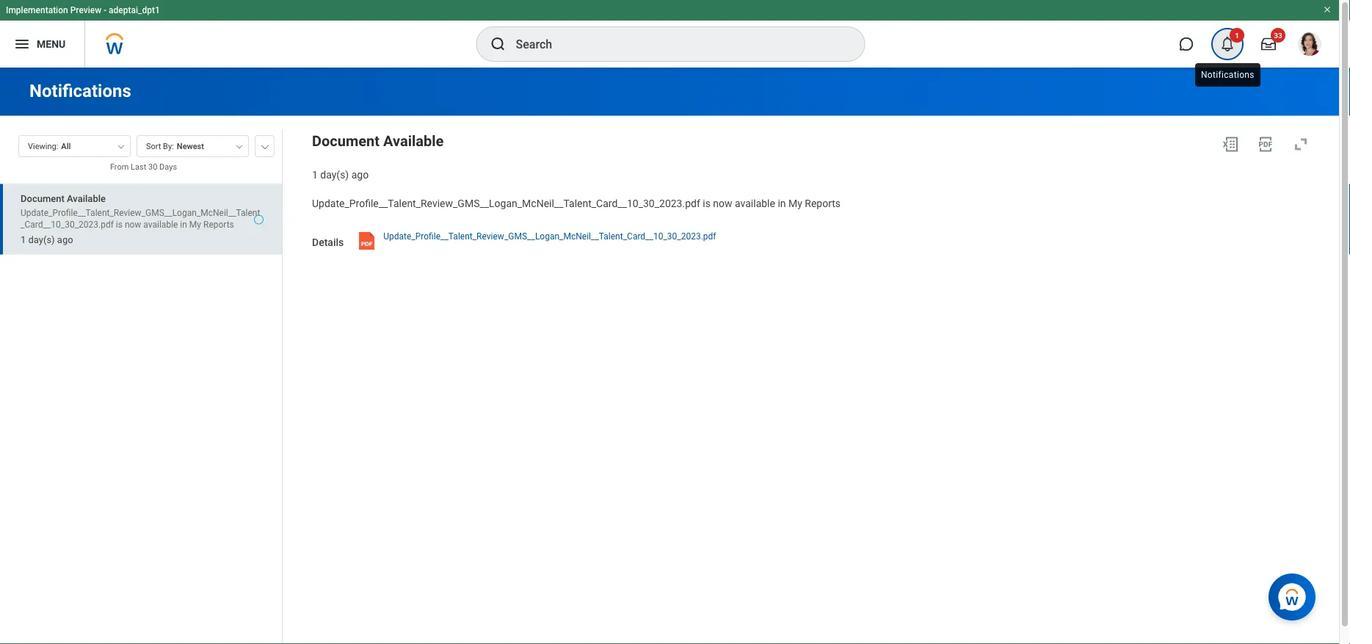 Task type: describe. For each thing, give the bounding box(es) containing it.
document for document available
[[312, 133, 380, 150]]

update_profile__talent_review_gms__logan_mcneil__talent_card__10_30_2023.pdf is now available in my reports
[[312, 197, 841, 209]]

0 vertical spatial reports
[[805, 197, 841, 209]]

profile logan mcneil image
[[1299, 32, 1322, 59]]

day(s) inside the document available region
[[320, 169, 349, 181]]

1 horizontal spatial available
[[735, 197, 776, 209]]

document available update_profile__talent_review_gms__logan_mcneil__talent _card__10_30_2023.pdf is now available in my reports 1 day(s) ago
[[21, 193, 260, 245]]

33
[[1275, 31, 1283, 40]]

days
[[159, 162, 177, 172]]

adeptai_dpt1
[[109, 5, 160, 15]]

search image
[[490, 35, 507, 53]]

document available region
[[312, 130, 1316, 182]]

document available
[[312, 133, 444, 150]]

-
[[104, 5, 107, 15]]

1 button
[[1212, 28, 1245, 60]]

Search Workday  search field
[[516, 28, 835, 60]]

all
[[61, 142, 71, 151]]

in inside document available update_profile__talent_review_gms__logan_mcneil__talent _card__10_30_2023.pdf is now available in my reports 1 day(s) ago
[[180, 220, 187, 230]]

sort
[[146, 142, 161, 151]]

from
[[110, 162, 129, 172]]

1 for 1
[[1236, 31, 1240, 40]]

is inside document available update_profile__talent_review_gms__logan_mcneil__talent _card__10_30_2023.pdf is now available in my reports 1 day(s) ago
[[116, 220, 123, 230]]

view printable version (pdf) image
[[1258, 136, 1275, 153]]

ago inside document available update_profile__talent_review_gms__logan_mcneil__talent _card__10_30_2023.pdf is now available in my reports 1 day(s) ago
[[57, 234, 73, 245]]

available for document available
[[383, 133, 444, 150]]

notifications main content
[[0, 68, 1340, 644]]

notifications element
[[1208, 28, 1249, 60]]

menu
[[37, 38, 66, 50]]

1 inside document available update_profile__talent_review_gms__logan_mcneil__talent _card__10_30_2023.pdf is now available in my reports 1 day(s) ago
[[21, 234, 26, 245]]

implementation
[[6, 5, 68, 15]]

menu banner
[[0, 0, 1340, 68]]

notifications large image
[[1221, 37, 1236, 51]]

viewing:
[[28, 142, 58, 151]]

preview
[[70, 5, 101, 15]]

notifications
[[29, 80, 131, 101]]

sort by: newest
[[146, 142, 204, 151]]

from last 30 days
[[110, 162, 177, 172]]

ago inside the document available region
[[352, 169, 369, 181]]



Task type: locate. For each thing, give the bounding box(es) containing it.
0 horizontal spatial is
[[116, 220, 123, 230]]

0 horizontal spatial my
[[189, 220, 201, 230]]

document up _card__10_30_2023.pdf
[[21, 193, 64, 204]]

1 vertical spatial in
[[180, 220, 187, 230]]

available inside region
[[383, 133, 444, 150]]

day(s) down _card__10_30_2023.pdf
[[28, 234, 55, 245]]

1 vertical spatial ago
[[57, 234, 73, 245]]

0 horizontal spatial now
[[125, 220, 141, 230]]

0 vertical spatial in
[[778, 197, 786, 209]]

1 horizontal spatial day(s)
[[320, 169, 349, 181]]

1 vertical spatial now
[[125, 220, 141, 230]]

1 right notifications large icon
[[1236, 31, 1240, 40]]

available inside document available update_profile__talent_review_gms__logan_mcneil__talent _card__10_30_2023.pdf is now available in my reports 1 day(s) ago
[[67, 193, 106, 204]]

available
[[383, 133, 444, 150], [67, 193, 106, 204]]

0 vertical spatial is
[[703, 197, 711, 209]]

1 vertical spatial available
[[143, 220, 178, 230]]

mark read image
[[254, 215, 264, 224]]

is
[[703, 197, 711, 209], [116, 220, 123, 230]]

1 horizontal spatial my
[[789, 197, 803, 209]]

0 vertical spatial my
[[789, 197, 803, 209]]

1 vertical spatial day(s)
[[28, 234, 55, 245]]

0 horizontal spatial 1
[[21, 234, 26, 245]]

more image
[[261, 142, 270, 149]]

ago down _card__10_30_2023.pdf
[[57, 234, 73, 245]]

ago down the document available
[[352, 169, 369, 181]]

my
[[789, 197, 803, 209], [189, 220, 201, 230]]

1 up details
[[312, 169, 318, 181]]

viewing: all
[[28, 142, 71, 151]]

1 vertical spatial is
[[116, 220, 123, 230]]

2 vertical spatial 1
[[21, 234, 26, 245]]

in down the document available region
[[778, 197, 786, 209]]

update_profile__talent_review_gms__logan_mcneil__talent_card__10_30_2023.pdf down update_profile__talent_review_gms__logan_mcneil__talent_card__10_30_2023.pdf is now available in my reports
[[384, 231, 717, 242]]

fullscreen image
[[1293, 136, 1310, 153]]

1 down _card__10_30_2023.pdf
[[21, 234, 26, 245]]

0 horizontal spatial ago
[[57, 234, 73, 245]]

1 horizontal spatial document
[[312, 133, 380, 150]]

my inside document available update_profile__talent_review_gms__logan_mcneil__talent _card__10_30_2023.pdf is now available in my reports 1 day(s) ago
[[189, 220, 201, 230]]

reports
[[805, 197, 841, 209], [203, 220, 234, 230]]

available
[[735, 197, 776, 209], [143, 220, 178, 230]]

0 horizontal spatial in
[[180, 220, 187, 230]]

1 horizontal spatial ago
[[352, 169, 369, 181]]

1 horizontal spatial available
[[383, 133, 444, 150]]

update_profile__talent_review_gms__logan_mcneil__talent_card__10_30_2023.pdf for update_profile__talent_review_gms__logan_mcneil__talent_card__10_30_2023.pdf
[[384, 231, 717, 242]]

1 vertical spatial my
[[189, 220, 201, 230]]

document inside document available update_profile__talent_review_gms__logan_mcneil__talent _card__10_30_2023.pdf is now available in my reports 1 day(s) ago
[[21, 193, 64, 204]]

1 horizontal spatial in
[[778, 197, 786, 209]]

update_profile__talent_review_gms__logan_mcneil__talent_card__10_30_2023.pdf link
[[384, 228, 717, 253]]

document
[[312, 133, 380, 150], [21, 193, 64, 204]]

last
[[131, 162, 146, 172]]

my down update_profile__talent_review_gms__logan_mcneil__talent
[[189, 220, 201, 230]]

reports inside document available update_profile__talent_review_gms__logan_mcneil__talent _card__10_30_2023.pdf is now available in my reports 1 day(s) ago
[[203, 220, 234, 230]]

0 vertical spatial document
[[312, 133, 380, 150]]

1 vertical spatial update_profile__talent_review_gms__logan_mcneil__talent_card__10_30_2023.pdf
[[384, 231, 717, 242]]

1 vertical spatial document
[[21, 193, 64, 204]]

0 vertical spatial day(s)
[[320, 169, 349, 181]]

implementation preview -   adeptai_dpt1
[[6, 5, 160, 15]]

33 button
[[1253, 28, 1286, 60]]

0 vertical spatial update_profile__talent_review_gms__logan_mcneil__talent_card__10_30_2023.pdf
[[312, 197, 701, 209]]

document up 1 day(s) ago
[[312, 133, 380, 150]]

update_profile__talent_review_gms__logan_mcneil__talent_card__10_30_2023.pdf up update_profile__talent_review_gms__logan_mcneil__talent_card__10_30_2023.pdf link
[[312, 197, 701, 209]]

0 horizontal spatial available
[[67, 193, 106, 204]]

tab panel inside notifications main content
[[0, 129, 282, 644]]

available for document available update_profile__talent_review_gms__logan_mcneil__talent _card__10_30_2023.pdf is now available in my reports 1 day(s) ago
[[67, 193, 106, 204]]

1 horizontal spatial now
[[713, 197, 733, 209]]

tab panel containing document available
[[0, 129, 282, 644]]

0 vertical spatial 1
[[1236, 31, 1240, 40]]

now
[[713, 197, 733, 209], [125, 220, 141, 230]]

inbox large image
[[1262, 37, 1277, 51]]

newest
[[177, 142, 204, 151]]

1 vertical spatial 1
[[312, 169, 318, 181]]

available inside document available update_profile__talent_review_gms__logan_mcneil__talent _card__10_30_2023.pdf is now available in my reports 1 day(s) ago
[[143, 220, 178, 230]]

0 horizontal spatial document
[[21, 193, 64, 204]]

1 horizontal spatial 1
[[312, 169, 318, 181]]

reports left mark read image
[[203, 220, 234, 230]]

update_profile__talent_review_gms__logan_mcneil__talent_card__10_30_2023.pdf
[[312, 197, 701, 209], [384, 231, 717, 242]]

document for document available update_profile__talent_review_gms__logan_mcneil__talent _card__10_30_2023.pdf is now available in my reports 1 day(s) ago
[[21, 193, 64, 204]]

0 horizontal spatial available
[[143, 220, 178, 230]]

close environment banner image
[[1324, 5, 1332, 14]]

in
[[778, 197, 786, 209], [180, 220, 187, 230]]

1 vertical spatial available
[[67, 193, 106, 204]]

1 day(s) ago
[[312, 169, 369, 181]]

export to excel image
[[1222, 136, 1240, 153]]

30
[[148, 162, 157, 172]]

document inside region
[[312, 133, 380, 150]]

1 horizontal spatial reports
[[805, 197, 841, 209]]

0 vertical spatial now
[[713, 197, 733, 209]]

menu button
[[0, 21, 85, 68]]

update_profile__talent_review_gms__logan_mcneil__talent_card__10_30_2023.pdf for update_profile__talent_review_gms__logan_mcneil__talent_card__10_30_2023.pdf is now available in my reports
[[312, 197, 701, 209]]

1 inside the document available region
[[312, 169, 318, 181]]

tab panel
[[0, 129, 282, 644]]

0 vertical spatial ago
[[352, 169, 369, 181]]

0 vertical spatial available
[[735, 197, 776, 209]]

day(s) inside document available update_profile__talent_review_gms__logan_mcneil__talent _card__10_30_2023.pdf is now available in my reports 1 day(s) ago
[[28, 234, 55, 245]]

ago
[[352, 169, 369, 181], [57, 234, 73, 245]]

day(s) down the document available
[[320, 169, 349, 181]]

0 horizontal spatial reports
[[203, 220, 234, 230]]

1
[[1236, 31, 1240, 40], [312, 169, 318, 181], [21, 234, 26, 245]]

0 horizontal spatial day(s)
[[28, 234, 55, 245]]

1 inside button
[[1236, 31, 1240, 40]]

my down the document available region
[[789, 197, 803, 209]]

update_profile__talent_review_gms__logan_mcneil__talent
[[21, 208, 260, 218]]

justify image
[[13, 35, 31, 53]]

0 vertical spatial available
[[383, 133, 444, 150]]

_card__10_30_2023.pdf
[[21, 220, 114, 230]]

2 horizontal spatial 1
[[1236, 31, 1240, 40]]

1 for 1 day(s) ago
[[312, 169, 318, 181]]

now inside document available update_profile__talent_review_gms__logan_mcneil__talent _card__10_30_2023.pdf is now available in my reports 1 day(s) ago
[[125, 220, 141, 230]]

details
[[312, 237, 344, 249]]

in down update_profile__talent_review_gms__logan_mcneil__talent
[[180, 220, 187, 230]]

1 horizontal spatial is
[[703, 197, 711, 209]]

by:
[[163, 142, 174, 151]]

1 vertical spatial reports
[[203, 220, 234, 230]]

day(s)
[[320, 169, 349, 181], [28, 234, 55, 245]]

reports down the document available region
[[805, 197, 841, 209]]



Task type: vqa. For each thing, say whether or not it's contained in the screenshot.
list
no



